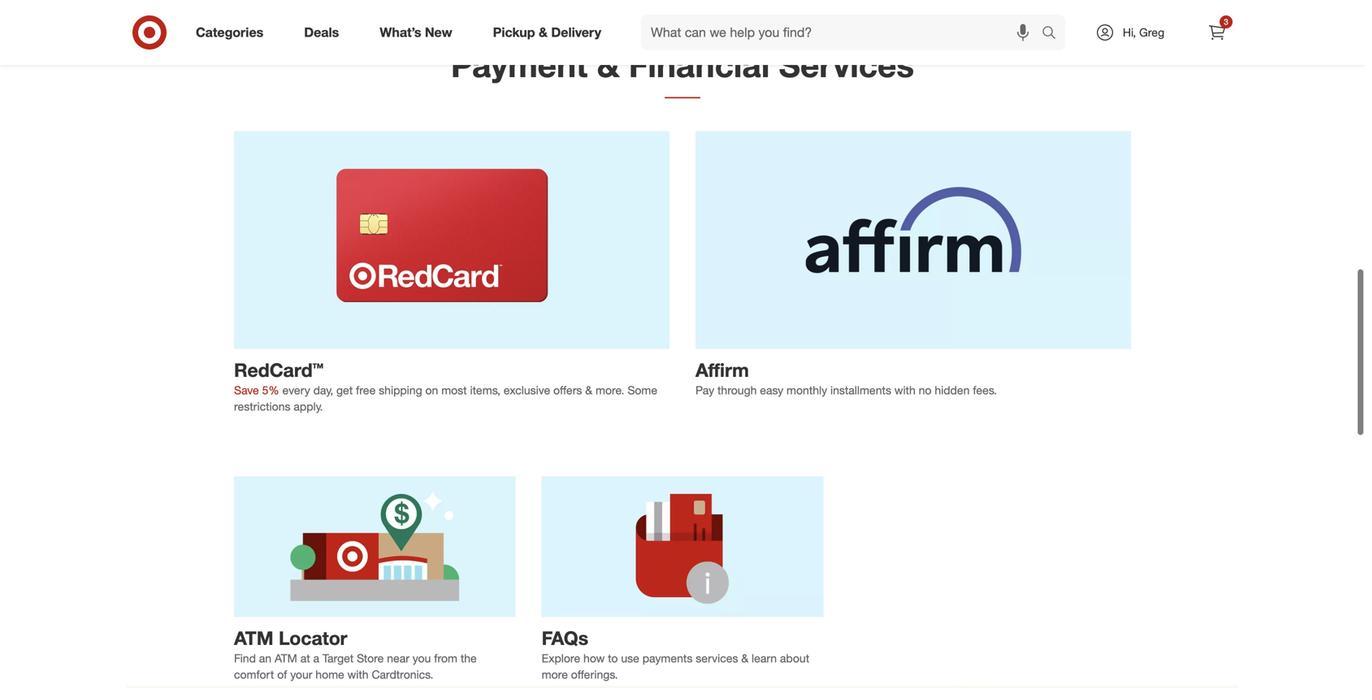 Task type: vqa. For each thing, say whether or not it's contained in the screenshot.
"Prince Pickleball Water Bottle Sling - Cream" image
no



Task type: describe. For each thing, give the bounding box(es) containing it.
offerings.
[[571, 668, 618, 682]]

home
[[316, 668, 344, 682]]

affirm pay through easy monthly installments with no hidden fees.
[[696, 359, 998, 397]]

day,
[[313, 383, 333, 397]]

items,
[[470, 383, 501, 397]]

search button
[[1035, 15, 1074, 54]]

offers
[[554, 383, 582, 397]]

what's
[[380, 24, 421, 40]]

target
[[323, 651, 354, 666]]

your
[[290, 668, 313, 682]]

search
[[1035, 26, 1074, 42]]

with inside atm locator find an atm at a target store near you from the comfort of your home with cardtronics.
[[348, 668, 369, 682]]

payments
[[643, 651, 693, 666]]

to
[[608, 651, 618, 666]]

pickup & delivery
[[493, 24, 602, 40]]

atm locator find an atm at a target store near you from the comfort of your home with cardtronics.
[[234, 627, 477, 682]]

of
[[277, 668, 287, 682]]

from
[[434, 651, 458, 666]]

pickup & delivery link
[[479, 15, 622, 50]]

redcard™
[[234, 359, 324, 382]]

apply.
[[294, 399, 323, 414]]

categories
[[196, 24, 264, 40]]

payment & financial services
[[451, 45, 915, 85]]

about
[[780, 651, 810, 666]]

new
[[425, 24, 453, 40]]

greg
[[1140, 25, 1165, 39]]

what's new
[[380, 24, 453, 40]]

delivery
[[552, 24, 602, 40]]

what's new link
[[366, 15, 473, 50]]

pay
[[696, 383, 715, 397]]

hi,
[[1123, 25, 1137, 39]]

1 horizontal spatial atm
[[275, 651, 297, 666]]

find
[[234, 651, 256, 666]]

save 5%
[[234, 383, 279, 397]]

5%
[[262, 383, 279, 397]]

financial
[[629, 45, 770, 85]]

categories link
[[182, 15, 284, 50]]

most
[[442, 383, 467, 397]]

What can we help you find? suggestions appear below search field
[[641, 15, 1046, 50]]

an
[[259, 651, 272, 666]]

fees.
[[973, 383, 998, 397]]

faqs explore how to use payments services & learn about more offerings.
[[542, 627, 810, 682]]

with inside affirm pay through easy monthly installments with no hidden fees.
[[895, 383, 916, 397]]

deals
[[304, 24, 339, 40]]

3
[[1224, 17, 1229, 27]]

some
[[628, 383, 658, 397]]



Task type: locate. For each thing, give the bounding box(es) containing it.
get
[[337, 383, 353, 397]]

with down store
[[348, 668, 369, 682]]

how
[[584, 651, 605, 666]]

cardtronics.
[[372, 668, 434, 682]]

redcard image
[[234, 131, 670, 349]]

& right the pickup
[[539, 24, 548, 40]]

save
[[234, 383, 259, 397]]

installments
[[831, 383, 892, 397]]

you
[[413, 651, 431, 666]]

at
[[301, 651, 310, 666]]

free
[[356, 383, 376, 397]]

& inside "every day, get free shipping on most items, exclusive offers & more. some restrictions apply."
[[586, 383, 593, 397]]

&
[[539, 24, 548, 40], [597, 45, 620, 85], [586, 383, 593, 397], [742, 651, 749, 666]]

services
[[696, 651, 739, 666]]

exclusive
[[504, 383, 550, 397]]

atm
[[234, 627, 274, 650], [275, 651, 297, 666]]

locator
[[279, 627, 348, 650]]

___
[[665, 72, 701, 101]]

more
[[542, 668, 568, 682]]

every day, get free shipping on most items, exclusive offers & more. some restrictions apply.
[[234, 383, 658, 414]]

store
[[357, 651, 384, 666]]

1 vertical spatial atm
[[275, 651, 297, 666]]

1 vertical spatial with
[[348, 668, 369, 682]]

payment
[[451, 45, 588, 85]]

through
[[718, 383, 757, 397]]

more.
[[596, 383, 625, 397]]

on
[[426, 383, 438, 397]]

comfort
[[234, 668, 274, 682]]

atm up 'find'
[[234, 627, 274, 650]]

with
[[895, 383, 916, 397], [348, 668, 369, 682]]

faqs
[[542, 627, 589, 650]]

restrictions
[[234, 399, 291, 414]]

every
[[283, 383, 310, 397]]

easy
[[760, 383, 784, 397]]

explore
[[542, 651, 581, 666]]

hi, greg
[[1123, 25, 1165, 39]]

hidden
[[935, 383, 970, 397]]

near
[[387, 651, 410, 666]]

& inside faqs explore how to use payments services & learn about more offerings.
[[742, 651, 749, 666]]

0 vertical spatial with
[[895, 383, 916, 397]]

pickup
[[493, 24, 535, 40]]

a
[[313, 651, 320, 666]]

shipping
[[379, 383, 422, 397]]

with left no
[[895, 383, 916, 397]]

learn
[[752, 651, 777, 666]]

& left more. in the bottom left of the page
[[586, 383, 593, 397]]

deals link
[[290, 15, 360, 50]]

services
[[779, 45, 915, 85]]

1 horizontal spatial with
[[895, 383, 916, 397]]

atm up of
[[275, 651, 297, 666]]

3 link
[[1200, 15, 1236, 50]]

& down delivery
[[597, 45, 620, 85]]

affirm
[[696, 359, 749, 382]]

monthly
[[787, 383, 828, 397]]

no
[[919, 383, 932, 397]]

0 horizontal spatial with
[[348, 668, 369, 682]]

0 horizontal spatial atm
[[234, 627, 274, 650]]

the
[[461, 651, 477, 666]]

atm locator image
[[234, 477, 516, 618]]

use
[[621, 651, 640, 666]]

0 vertical spatial atm
[[234, 627, 274, 650]]

& left the learn
[[742, 651, 749, 666]]



